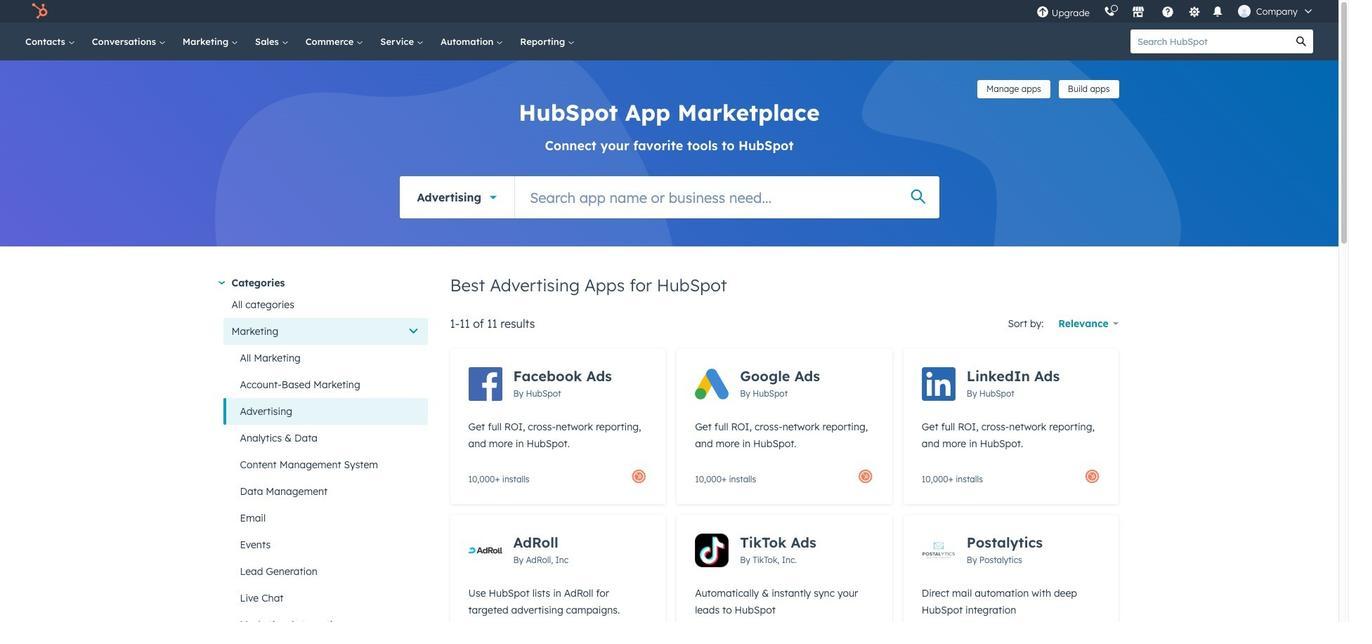Task type: locate. For each thing, give the bounding box(es) containing it.
caret image
[[218, 281, 225, 285]]

menu
[[1030, 0, 1322, 22]]

jacob simon image
[[1238, 5, 1251, 18]]

marketplaces image
[[1132, 6, 1145, 19]]



Task type: vqa. For each thing, say whether or not it's contained in the screenshot.
and on the right of page
no



Task type: describe. For each thing, give the bounding box(es) containing it.
Search HubSpot search field
[[1131, 30, 1290, 53]]

Search app name or business need... search field
[[515, 176, 939, 219]]



